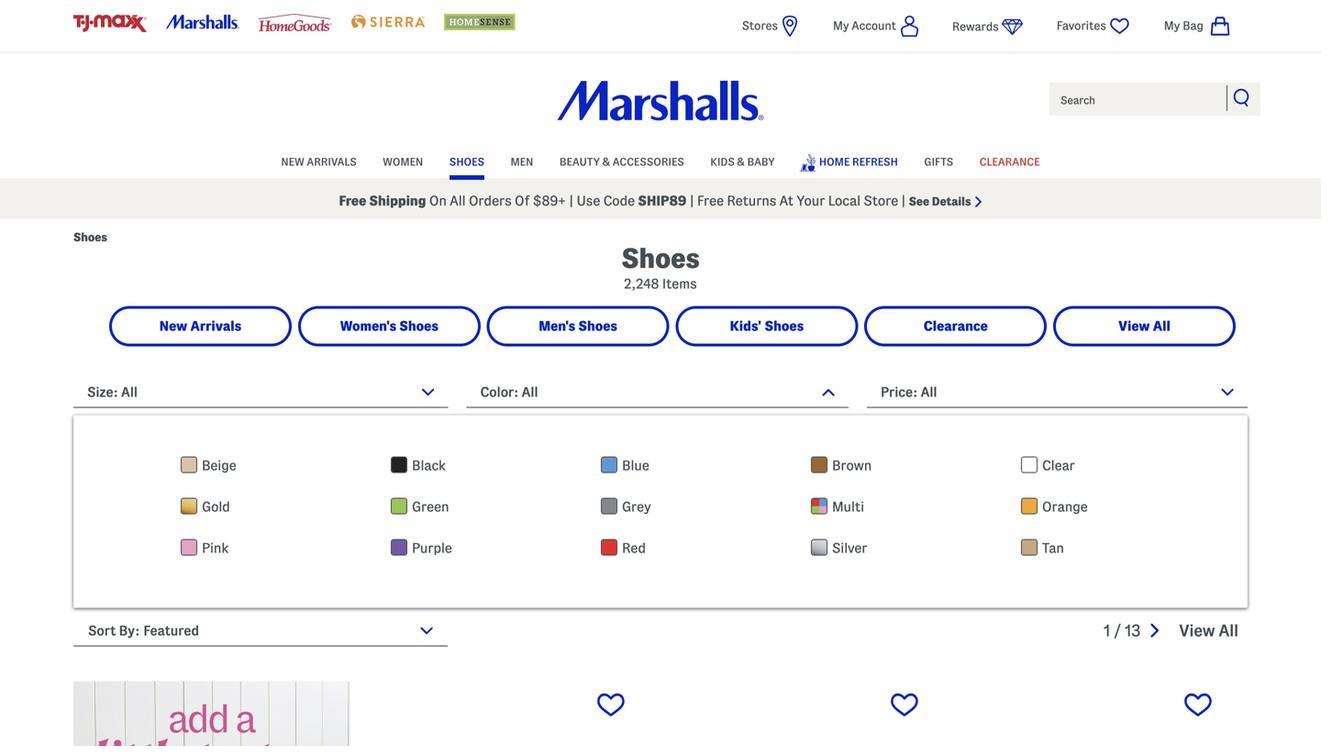 Task type: vqa. For each thing, say whether or not it's contained in the screenshot.
topmost New Arrivals Link
yes



Task type: describe. For each thing, give the bounding box(es) containing it.
banner containing free shipping
[[0, 0, 1322, 219]]

baby
[[748, 156, 775, 168]]

all inside marquee
[[450, 193, 466, 208]]

red
[[622, 541, 646, 556]]

code
[[604, 193, 635, 208]]

my account
[[833, 19, 897, 32]]

all right view
[[1153, 318, 1171, 334]]

beauty
[[560, 156, 600, 168]]

1 free from the left
[[339, 193, 366, 208]]

size:
[[87, 385, 118, 400]]

arrivals for women
[[307, 156, 357, 168]]

pink
[[202, 541, 229, 556]]

arrivals for women's shoes
[[190, 318, 242, 334]]

see
[[909, 195, 930, 208]]

blue
[[622, 458, 650, 473]]

home refresh image
[[73, 681, 351, 746]]

2 | from the left
[[690, 193, 694, 208]]

my for my account
[[833, 19, 849, 32]]

all
[[1219, 622, 1239, 640]]

kids & baby
[[711, 156, 775, 168]]

new for women's shoes
[[159, 318, 187, 334]]

details
[[932, 195, 971, 208]]

Search text field
[[1048, 81, 1263, 117]]

beauty & accessories link
[[560, 146, 684, 174]]

ship89
[[638, 193, 687, 208]]

women's shoes
[[340, 318, 439, 334]]

new arrivals link for women
[[281, 146, 357, 174]]

bag
[[1183, 19, 1204, 32]]

all for price:
[[921, 385, 937, 400]]

stores
[[742, 19, 778, 32]]

refresh
[[853, 156, 898, 168]]

men link
[[511, 146, 534, 174]]

local
[[829, 193, 861, 208]]

men's shoes link
[[490, 309, 667, 344]]

by:
[[119, 623, 140, 638]]

product pagination menu bar
[[1104, 610, 1248, 653]]

1 vertical spatial clearance
[[924, 318, 988, 334]]

brown
[[832, 458, 872, 473]]

kids'
[[730, 318, 762, 334]]

gold
[[202, 499, 230, 514]]

price: all
[[881, 385, 937, 400]]

new arrivals for women
[[281, 156, 357, 168]]

none submit inside site search search box
[[1233, 88, 1252, 106]]

orange
[[1043, 499, 1088, 514]]

& for beauty
[[603, 156, 610, 168]]

/
[[1114, 622, 1122, 640]]

of
[[515, 193, 530, 208]]

on
[[429, 193, 447, 208]]

new arrivals for women's shoes
[[159, 318, 242, 334]]

gifts link
[[924, 146, 954, 174]]

your
[[797, 193, 825, 208]]

sierra.com image
[[351, 15, 425, 29]]

stores link
[[742, 15, 801, 38]]

slingback wedges image
[[367, 681, 644, 746]]

1 / 13
[[1104, 622, 1141, 640]]

featured
[[143, 623, 199, 638]]

account
[[852, 19, 897, 32]]

men's shoes
[[539, 318, 618, 334]]

tan
[[1043, 541, 1064, 556]]

returns
[[727, 193, 777, 208]]

made in italy stretch thong sandals image
[[954, 681, 1232, 746]]

view all
[[1119, 318, 1171, 334]]

view all
[[1180, 622, 1239, 640]]

list box containing beige
[[161, 443, 1239, 580]]

kids
[[711, 156, 735, 168]]

price:
[[881, 385, 918, 400]]

women's shoes link
[[301, 309, 478, 344]]

color: all
[[480, 385, 538, 400]]

silver
[[832, 541, 868, 556]]

my bag
[[1164, 19, 1204, 32]]



Task type: locate. For each thing, give the bounding box(es) containing it.
my for my bag
[[1164, 19, 1180, 32]]

1 vertical spatial new
[[159, 318, 187, 334]]

$89+
[[533, 193, 566, 208]]

store |
[[864, 193, 906, 208]]

1 horizontal spatial my
[[1164, 19, 1180, 32]]

shoes 2,248 items
[[622, 243, 700, 291]]

2,248
[[624, 276, 659, 291]]

new arrivals link
[[281, 146, 357, 174], [112, 309, 289, 344]]

home refresh
[[819, 156, 898, 168]]

shoes link
[[449, 146, 485, 174]]

menu bar containing new arrivals
[[73, 145, 1248, 178]]

1 horizontal spatial arrivals
[[307, 156, 357, 168]]

0 vertical spatial new arrivals
[[281, 156, 357, 168]]

| left "use"
[[569, 193, 574, 208]]

home refresh link
[[800, 145, 898, 177]]

site search search field
[[1048, 81, 1263, 117]]

all right on
[[450, 193, 466, 208]]

13
[[1125, 622, 1141, 640]]

accessories
[[613, 156, 684, 168]]

1 | from the left
[[569, 193, 574, 208]]

my bag link
[[1164, 15, 1232, 38]]

& right beauty
[[603, 156, 610, 168]]

kids' shoes
[[730, 318, 804, 334]]

1
[[1104, 622, 1111, 640]]

my left account
[[833, 19, 849, 32]]

sort
[[88, 623, 116, 638]]

& inside kids & baby link
[[737, 156, 745, 168]]

new arrivals inside banner
[[281, 156, 357, 168]]

black
[[412, 458, 446, 473]]

1 & from the left
[[603, 156, 610, 168]]

free
[[339, 193, 366, 208], [697, 193, 724, 208]]

0 vertical spatial clearance link
[[980, 146, 1040, 174]]

0 vertical spatial new arrivals link
[[281, 146, 357, 174]]

new arrivals
[[281, 156, 357, 168], [159, 318, 242, 334]]

1 vertical spatial new arrivals link
[[112, 309, 289, 344]]

new
[[281, 156, 304, 168], [159, 318, 187, 334]]

all
[[450, 193, 466, 208], [1153, 318, 1171, 334], [121, 385, 138, 400], [522, 385, 538, 400], [921, 385, 937, 400]]

multi
[[832, 499, 865, 514]]

new for women
[[281, 156, 304, 168]]

view
[[1119, 318, 1150, 334]]

1 horizontal spatial |
[[690, 193, 694, 208]]

2 free from the left
[[697, 193, 724, 208]]

| right ship89
[[690, 193, 694, 208]]

clearance right gifts
[[980, 156, 1040, 168]]

orders
[[469, 193, 512, 208]]

arrivals
[[307, 156, 357, 168], [190, 318, 242, 334]]

clear
[[1043, 458, 1075, 473]]

0 horizontal spatial new arrivals
[[159, 318, 242, 334]]

0 vertical spatial arrivals
[[307, 156, 357, 168]]

marquee
[[0, 183, 1322, 219]]

rewards
[[953, 20, 999, 33]]

rewards link
[[953, 16, 1024, 39]]

clearance inside banner
[[980, 156, 1040, 168]]

clearance link
[[980, 146, 1040, 174], [867, 309, 1045, 344]]

tjmaxx.com image
[[73, 15, 147, 32]]

& for kids
[[737, 156, 745, 168]]

favorites
[[1057, 19, 1107, 32]]

0 horizontal spatial arrivals
[[190, 318, 242, 334]]

shoes
[[449, 156, 485, 168], [73, 231, 107, 244], [622, 243, 700, 273], [399, 318, 439, 334], [579, 318, 618, 334], [765, 318, 804, 334]]

all right price:
[[921, 385, 937, 400]]

green
[[412, 499, 449, 514]]

2 my from the left
[[1164, 19, 1180, 32]]

favorites link
[[1057, 15, 1132, 38]]

kids' shoes link
[[679, 309, 856, 344]]

1 my from the left
[[833, 19, 849, 32]]

0 horizontal spatial |
[[569, 193, 574, 208]]

& inside beauty & accessories link
[[603, 156, 610, 168]]

navigation inside product sorting navigation
[[1104, 610, 1248, 653]]

0 horizontal spatial new
[[159, 318, 187, 334]]

clearance up price: all on the bottom right of the page
[[924, 318, 988, 334]]

navigation containing 1 / 13
[[1104, 610, 1248, 653]]

0 horizontal spatial free
[[339, 193, 366, 208]]

all right the color:
[[522, 385, 538, 400]]

men
[[511, 156, 534, 168]]

view all link
[[1180, 622, 1239, 640]]

new inside banner
[[281, 156, 304, 168]]

beige
[[202, 458, 236, 473]]

clearance
[[980, 156, 1040, 168], [924, 318, 988, 334]]

0 vertical spatial clearance
[[980, 156, 1040, 168]]

clearance link right gifts link
[[980, 146, 1040, 174]]

size: all
[[87, 385, 138, 400]]

my account link
[[833, 15, 920, 38]]

2 & from the left
[[737, 156, 745, 168]]

color:
[[480, 385, 519, 400]]

sort by: featured
[[88, 623, 199, 638]]

beauty & accessories
[[560, 156, 684, 168]]

mayla comfort sandals image
[[661, 681, 938, 746]]

navigation
[[1104, 610, 1248, 653]]

&
[[603, 156, 610, 168], [737, 156, 745, 168]]

purple
[[412, 541, 452, 556]]

1 horizontal spatial free
[[697, 193, 724, 208]]

banner
[[0, 0, 1322, 219]]

1 vertical spatial new arrivals
[[159, 318, 242, 334]]

1 horizontal spatial &
[[737, 156, 745, 168]]

marshalls.com image
[[166, 15, 239, 29]]

women's
[[340, 318, 397, 334]]

see details link
[[909, 195, 983, 208]]

marquee containing free shipping
[[0, 183, 1322, 219]]

women
[[383, 156, 423, 168]]

None submit
[[1233, 88, 1252, 106]]

homesense.com image
[[444, 14, 517, 30]]

0 vertical spatial new
[[281, 156, 304, 168]]

1 horizontal spatial new arrivals
[[281, 156, 357, 168]]

shipping
[[369, 193, 426, 208]]

gifts
[[924, 156, 954, 168]]

at
[[780, 193, 794, 208]]

women link
[[383, 146, 423, 174]]

list box
[[161, 443, 1239, 580]]

homegoods.com image
[[259, 14, 332, 31]]

1 vertical spatial clearance link
[[867, 309, 1045, 344]]

my left bag
[[1164, 19, 1180, 32]]

free shipping on all orders of $89+ | use code ship89 | free returns at your local store | see details
[[339, 193, 971, 208]]

view all link
[[1056, 309, 1233, 344]]

all for color:
[[522, 385, 538, 400]]

use
[[577, 193, 600, 208]]

0 horizontal spatial my
[[833, 19, 849, 32]]

kids & baby link
[[711, 146, 775, 174]]

free down the kids
[[697, 193, 724, 208]]

men's
[[539, 318, 576, 334]]

menu bar
[[73, 145, 1248, 178]]

product sorting navigation
[[73, 610, 1248, 660]]

my
[[833, 19, 849, 32], [1164, 19, 1180, 32]]

view
[[1180, 622, 1216, 640]]

marshalls home image
[[558, 81, 764, 121]]

all right 'size:'
[[121, 385, 138, 400]]

home
[[819, 156, 850, 168]]

0 horizontal spatial &
[[603, 156, 610, 168]]

free left shipping
[[339, 193, 366, 208]]

menu bar inside banner
[[73, 145, 1248, 178]]

& right the kids
[[737, 156, 745, 168]]

clearance link up price: all on the bottom right of the page
[[867, 309, 1045, 344]]

1 vertical spatial arrivals
[[190, 318, 242, 334]]

grey
[[622, 499, 651, 514]]

items
[[662, 276, 697, 291]]

all for size:
[[121, 385, 138, 400]]

new arrivals link for women's shoes
[[112, 309, 289, 344]]

1 horizontal spatial new
[[281, 156, 304, 168]]



